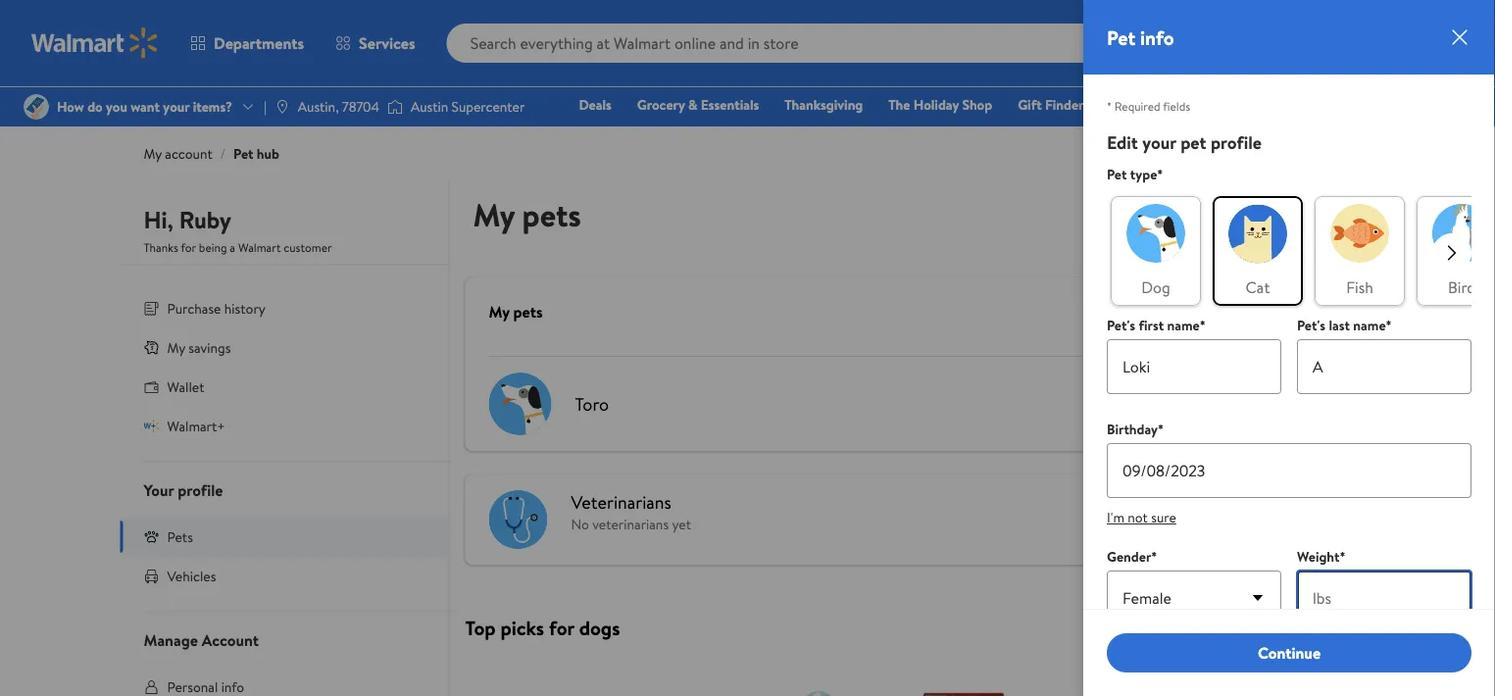 Task type: vqa. For each thing, say whether or not it's contained in the screenshot.
Age
no



Task type: locate. For each thing, give the bounding box(es) containing it.
naturel promise fresh dental tooth brushing kit for dogs, 2 oz gel and toothbrush image
[[759, 691, 877, 696]]

next slide for pettypescroller list image
[[1432, 233, 1472, 273]]

a
[[230, 239, 235, 256]]

walmart+ link
[[120, 406, 449, 446]]

2 vertical spatial pet
[[1107, 165, 1127, 184]]

pet for pet info
[[1107, 24, 1136, 51]]

purchase history
[[167, 299, 266, 318]]

i'm not sure button
[[1107, 508, 1176, 545]]

0 vertical spatial edit
[[1107, 130, 1138, 155]]

Weight* text field
[[1297, 571, 1472, 626]]

0 vertical spatial icon image
[[144, 340, 159, 355]]

icon image inside my savings 'link'
[[144, 340, 159, 355]]

my
[[144, 144, 162, 163], [473, 193, 515, 236], [489, 301, 510, 323], [167, 338, 185, 357]]

name* for pet's last name*
[[1353, 316, 1392, 335]]

pet right /
[[233, 144, 253, 163]]

for
[[181, 239, 196, 256], [549, 614, 574, 642]]

add button
[[1312, 301, 1336, 332]]

your profile
[[144, 479, 223, 501]]

1 vertical spatial profile
[[178, 479, 223, 501]]

profile right pet
[[1211, 130, 1262, 155]]

product group
[[1050, 652, 1167, 696]]

0 horizontal spatial name*
[[1167, 316, 1206, 335]]

electronics link
[[1101, 94, 1185, 115]]

1 horizontal spatial for
[[549, 614, 574, 642]]

pet's left last
[[1297, 316, 1326, 335]]

icon image left pets
[[144, 529, 159, 544]]

i'm
[[1107, 508, 1125, 527]]

sure
[[1151, 508, 1176, 527]]

veterinarians no veterinarians yet
[[571, 490, 691, 534]]

fish
[[1346, 276, 1374, 298]]

holiday
[[914, 95, 959, 114]]

edit up pet type*
[[1107, 130, 1138, 155]]

bird
[[1448, 276, 1476, 298]]

profile inside pet info dialog
[[1211, 130, 1262, 155]]

dogs
[[579, 614, 620, 642]]

manage account
[[144, 629, 259, 651]]

edit your pet profile
[[1107, 130, 1262, 155]]

0 horizontal spatial edit
[[1107, 130, 1138, 155]]

name* for pet's first name*
[[1167, 316, 1206, 335]]

0 vertical spatial pets
[[522, 193, 581, 236]]

edit for edit
[[1312, 394, 1336, 413]]

gift finder link
[[1009, 94, 1093, 115]]

0 vertical spatial for
[[181, 239, 196, 256]]

grocery
[[637, 95, 685, 114]]

name*
[[1167, 316, 1206, 335], [1353, 316, 1392, 335]]

edit up "birthday*" text field
[[1312, 394, 1336, 413]]

cat button
[[1213, 196, 1303, 306]]

1 horizontal spatial profile
[[1211, 130, 1262, 155]]

edit for edit your pet profile
[[1107, 130, 1138, 155]]

0 vertical spatial pet
[[1107, 24, 1136, 51]]

dismiss image
[[1448, 25, 1472, 49]]

i'm not sure
[[1107, 508, 1176, 527]]

icon image for pets
[[144, 529, 159, 544]]

name* right first
[[1167, 316, 1206, 335]]

/
[[220, 144, 226, 163]]

icon image inside pets 'link'
[[144, 529, 159, 544]]

deals
[[579, 95, 612, 114]]

gift finder
[[1018, 95, 1084, 114]]

toro
[[575, 392, 609, 416]]

birthday*
[[1107, 420, 1164, 439]]

wallet
[[167, 377, 204, 396]]

my savings link
[[120, 328, 449, 367]]

pet left type*
[[1107, 165, 1127, 184]]

no
[[571, 515, 589, 534]]

bird button
[[1417, 196, 1495, 306]]

0 vertical spatial profile
[[1211, 130, 1262, 155]]

pets
[[522, 193, 581, 236], [513, 301, 543, 323]]

fish button
[[1315, 196, 1405, 306]]

pet
[[1107, 24, 1136, 51], [233, 144, 253, 163], [1107, 165, 1127, 184]]

pet type*
[[1107, 165, 1163, 184]]

0 horizontal spatial pet's
[[1107, 316, 1135, 335]]

icon image left the my savings
[[144, 340, 159, 355]]

my inside 'link'
[[167, 338, 185, 357]]

thanksgiving
[[785, 95, 863, 114]]

pet's
[[1107, 316, 1135, 335], [1297, 316, 1326, 335]]

&
[[688, 95, 698, 114]]

pets link
[[120, 517, 449, 556]]

dog image image
[[1127, 204, 1185, 263]]

cat image image
[[1229, 204, 1287, 263]]

2 pet's from the left
[[1297, 316, 1326, 335]]

2 icon image from the top
[[144, 418, 159, 434]]

Walmart Site-Wide search field
[[447, 24, 1164, 63]]

1 name* from the left
[[1167, 316, 1206, 335]]

pet type* group
[[1107, 163, 1495, 314]]

pet's left first
[[1107, 316, 1135, 335]]

profile right your
[[178, 479, 223, 501]]

gift
[[1018, 95, 1042, 114]]

Pet's first name* text field
[[1107, 339, 1281, 394]]

my account link
[[144, 144, 213, 163]]

continue
[[1258, 642, 1321, 664]]

icon image left walmart+
[[144, 418, 159, 434]]

2 vertical spatial icon image
[[144, 529, 159, 544]]

vibrant life training pads, xl, 26 in x 30 in, 30 count image
[[1050, 691, 1167, 696]]

for left being
[[181, 239, 196, 256]]

1 horizontal spatial edit
[[1312, 394, 1336, 413]]

vehicles
[[167, 566, 216, 585]]

top
[[465, 614, 496, 642]]

3 icon image from the top
[[144, 529, 159, 544]]

1 horizontal spatial pet's
[[1297, 316, 1326, 335]]

the holiday shop link
[[880, 94, 1001, 115]]

1 horizontal spatial name*
[[1353, 316, 1392, 335]]

last
[[1329, 316, 1350, 335]]

edit inside pet info dialog
[[1107, 130, 1138, 155]]

pet
[[1181, 130, 1207, 155]]

customer
[[284, 239, 332, 256]]

icon image
[[144, 340, 159, 355], [144, 418, 159, 434], [144, 529, 159, 544]]

veterinarians
[[571, 490, 671, 515]]

purchase
[[167, 299, 221, 318]]

1 vertical spatial icon image
[[144, 418, 159, 434]]

dog
[[1142, 276, 1170, 298]]

edit
[[1107, 130, 1138, 155], [1312, 394, 1336, 413]]

1 pet's from the left
[[1107, 316, 1135, 335]]

pet left info
[[1107, 24, 1136, 51]]

my account / pet hub
[[144, 144, 279, 163]]

deals link
[[570, 94, 620, 115]]

profile
[[1211, 130, 1262, 155], [178, 479, 223, 501]]

name* right last
[[1353, 316, 1392, 335]]

1 icon image from the top
[[144, 340, 159, 355]]

picks
[[500, 614, 544, 642]]

add
[[1312, 307, 1336, 326]]

weight*
[[1297, 547, 1346, 566]]

fields
[[1163, 98, 1190, 115]]

pet inside group
[[1107, 165, 1127, 184]]

fish image image
[[1330, 204, 1389, 263]]

icon image inside walmart+ link
[[144, 418, 159, 434]]

for left dogs
[[549, 614, 574, 642]]

2 name* from the left
[[1353, 316, 1392, 335]]

your
[[1142, 130, 1176, 155]]

0 horizontal spatial for
[[181, 239, 196, 256]]

vehicles link
[[120, 556, 449, 596]]

1 vertical spatial edit
[[1312, 394, 1336, 413]]

edit button
[[1312, 388, 1336, 420]]



Task type: describe. For each thing, give the bounding box(es) containing it.
hi, ruby thanks for being a walmart customer
[[144, 203, 332, 256]]

pet for pet type*
[[1107, 165, 1127, 184]]

continue button
[[1107, 633, 1472, 673]]

*
[[1107, 98, 1112, 115]]

hi, ruby link
[[144, 203, 231, 244]]

first
[[1139, 316, 1164, 335]]

grocery & essentials
[[637, 95, 759, 114]]

walmart+
[[167, 416, 225, 435]]

savings
[[189, 338, 231, 357]]

my savings
[[167, 338, 231, 357]]

dog button
[[1111, 196, 1201, 306]]

1 vertical spatial my pets
[[489, 301, 543, 323]]

pet's for pet's last name*
[[1297, 316, 1326, 335]]

manage
[[144, 629, 198, 651]]

finder
[[1045, 95, 1084, 114]]

top picks for dogs
[[465, 614, 620, 642]]

pet hub link
[[233, 144, 279, 163]]

purchase history link
[[120, 289, 449, 328]]

pet's last name*
[[1297, 316, 1392, 335]]

vet photo image
[[489, 490, 548, 549]]

pet info
[[1107, 24, 1174, 51]]

shop
[[962, 95, 992, 114]]

thanksgiving link
[[776, 94, 872, 115]]

0 vertical spatial my pets
[[473, 193, 581, 236]]

account
[[202, 629, 259, 651]]

walmart
[[238, 239, 281, 256]]

$19.14
[[1434, 49, 1458, 62]]

the holiday shop
[[889, 95, 992, 114]]

wallet link
[[120, 367, 449, 406]]

milk-bone original dog biscuits, small crunchy dog treats, 24 oz. image
[[904, 691, 1022, 696]]

the
[[889, 95, 910, 114]]

pet info dialog
[[1083, 0, 1495, 696]]

history
[[224, 299, 266, 318]]

required
[[1115, 98, 1160, 115]]

your
[[144, 479, 174, 501]]

essentials
[[701, 95, 759, 114]]

pet's first name*
[[1107, 316, 1206, 335]]

0 horizontal spatial profile
[[178, 479, 223, 501]]

6
[[1451, 22, 1457, 39]]

pet's for pet's first name*
[[1107, 316, 1135, 335]]

Birthday* text field
[[1107, 443, 1472, 498]]

cat
[[1246, 276, 1270, 298]]

gender*
[[1107, 547, 1157, 566]]

yet
[[672, 515, 691, 534]]

type*
[[1130, 165, 1163, 184]]

1 vertical spatial pet
[[233, 144, 253, 163]]

icon image for my savings
[[144, 340, 159, 355]]

Search search field
[[447, 24, 1164, 63]]

thanks
[[144, 239, 178, 256]]

pets
[[167, 527, 193, 546]]

1 vertical spatial for
[[549, 614, 574, 642]]

* required fields
[[1107, 98, 1190, 115]]

hub
[[257, 144, 279, 163]]

being
[[199, 239, 227, 256]]

ruby
[[179, 203, 231, 236]]

for inside the hi, ruby thanks for being a walmart customer
[[181, 239, 196, 256]]

account
[[165, 144, 213, 163]]

1 vertical spatial pets
[[513, 301, 543, 323]]

icon image for walmart+
[[144, 418, 159, 434]]

hi,
[[144, 203, 173, 236]]

not
[[1128, 508, 1148, 527]]

bird image image
[[1432, 204, 1491, 263]]

electronics
[[1109, 95, 1176, 114]]

Pet's last name* text field
[[1297, 339, 1472, 394]]

walmart image
[[31, 27, 159, 59]]

veterinarians
[[592, 515, 669, 534]]

grocery & essentials link
[[628, 94, 768, 115]]

info
[[1140, 24, 1174, 51]]



